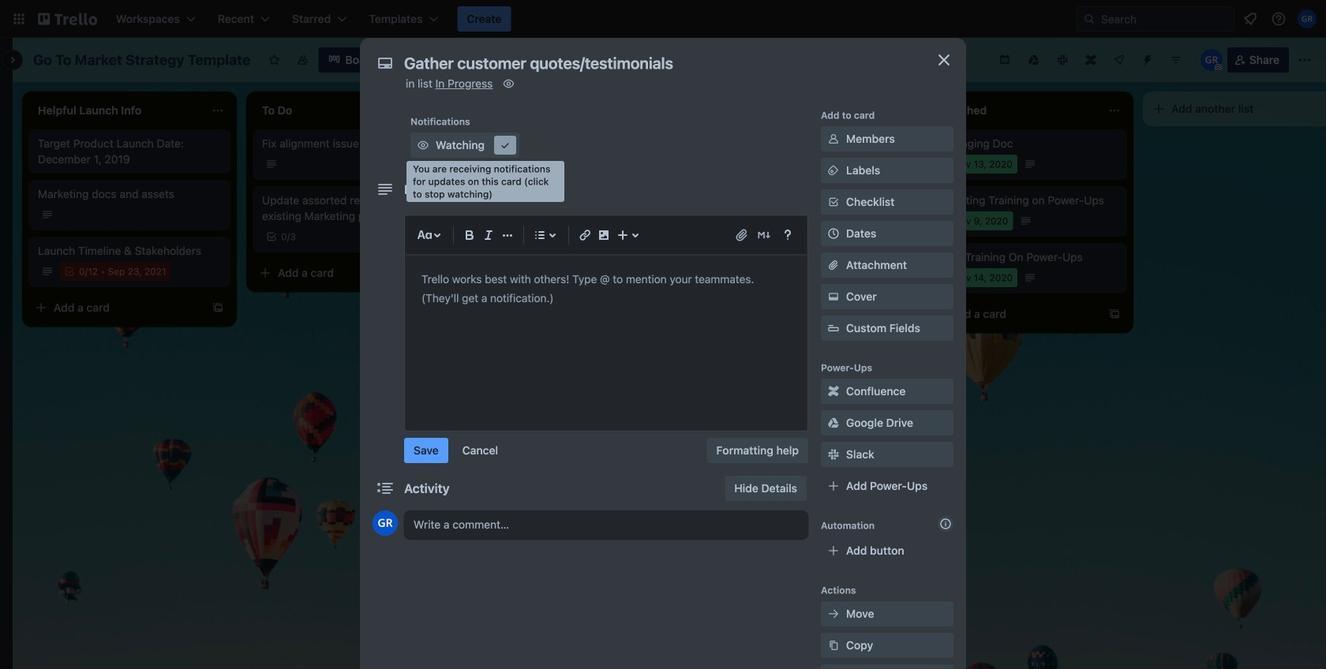 Task type: describe. For each thing, give the bounding box(es) containing it.
close dialog image
[[935, 51, 954, 69]]

0 notifications image
[[1241, 9, 1260, 28]]

text styles image
[[415, 226, 434, 245]]

0 horizontal spatial create from template… image
[[212, 302, 224, 314]]

1 horizontal spatial create from template… image
[[660, 210, 673, 223]]

1 vertical spatial create from template… image
[[436, 267, 448, 279]]

power ups image
[[1113, 54, 1126, 66]]

bold ⌘b image
[[460, 226, 479, 245]]

calendar power-up image
[[999, 53, 1011, 66]]

1 horizontal spatial create from template… image
[[1109, 308, 1121, 321]]

editor toolbar
[[412, 223, 801, 248]]

lists image
[[531, 226, 550, 245]]

image image
[[595, 226, 613, 245]]

link ⌘k image
[[576, 226, 595, 245]]

search image
[[1083, 13, 1096, 25]]

customize views image
[[394, 52, 409, 68]]

show menu image
[[1297, 52, 1313, 68]]

star or unstar board image
[[268, 54, 281, 66]]

Write a comment text field
[[404, 511, 808, 539]]



Task type: vqa. For each thing, say whether or not it's contained in the screenshot.
the bottommost "GOALS,"
no



Task type: locate. For each thing, give the bounding box(es) containing it.
None checkbox
[[711, 268, 790, 287], [711, 531, 789, 550], [711, 268, 790, 287], [711, 531, 789, 550]]

0 vertical spatial greg robinson (gregrobinson96) image
[[1298, 9, 1317, 28]]

create from template… image
[[212, 302, 224, 314], [1109, 308, 1121, 321]]

attach and insert link image
[[734, 227, 750, 243]]

open help dialog image
[[778, 226, 797, 245]]

greg robinson (gregrobinson96) image
[[1298, 9, 1317, 28], [1201, 49, 1223, 71]]

workspace visible image
[[296, 54, 309, 66]]

greg robinson (gregrobinson96) image
[[373, 511, 398, 536]]

0 horizontal spatial greg robinson (gregrobinson96) image
[[1201, 49, 1223, 71]]

None text field
[[396, 49, 917, 77]]

sm image
[[501, 76, 517, 92], [826, 131, 842, 147], [826, 289, 842, 305], [826, 384, 842, 400], [826, 447, 842, 463], [826, 606, 842, 622], [826, 638, 842, 654]]

None checkbox
[[935, 155, 1018, 174], [711, 212, 789, 231], [935, 212, 1013, 231], [935, 268, 1018, 287], [935, 155, 1018, 174], [711, 212, 789, 231], [935, 212, 1013, 231], [935, 268, 1018, 287]]

1 vertical spatial greg robinson (gregrobinson96) image
[[1201, 49, 1223, 71]]

create from template… image
[[660, 210, 673, 223], [436, 267, 448, 279]]

view markdown image
[[756, 227, 772, 243]]

primary element
[[0, 0, 1326, 38]]

text formatting group
[[460, 226, 517, 245]]

greg robinson (gregrobinson96) image down search field
[[1201, 49, 1223, 71]]

more formatting image
[[498, 226, 517, 245]]

1 horizontal spatial greg robinson (gregrobinson96) image
[[1298, 9, 1317, 28]]

greg robinson (gregrobinson96) image right open information menu image
[[1298, 9, 1317, 28]]

Main content area, start typing to enter text. text field
[[422, 270, 791, 308]]

sm image
[[415, 137, 431, 153], [497, 137, 513, 153], [826, 163, 842, 178], [826, 415, 842, 431]]

open information menu image
[[1271, 11, 1287, 27]]

Board name text field
[[25, 47, 259, 73]]

italic ⌘i image
[[479, 226, 498, 245]]

0 horizontal spatial create from template… image
[[436, 267, 448, 279]]

0 vertical spatial create from template… image
[[660, 210, 673, 223]]

Search field
[[1077, 6, 1235, 32]]



